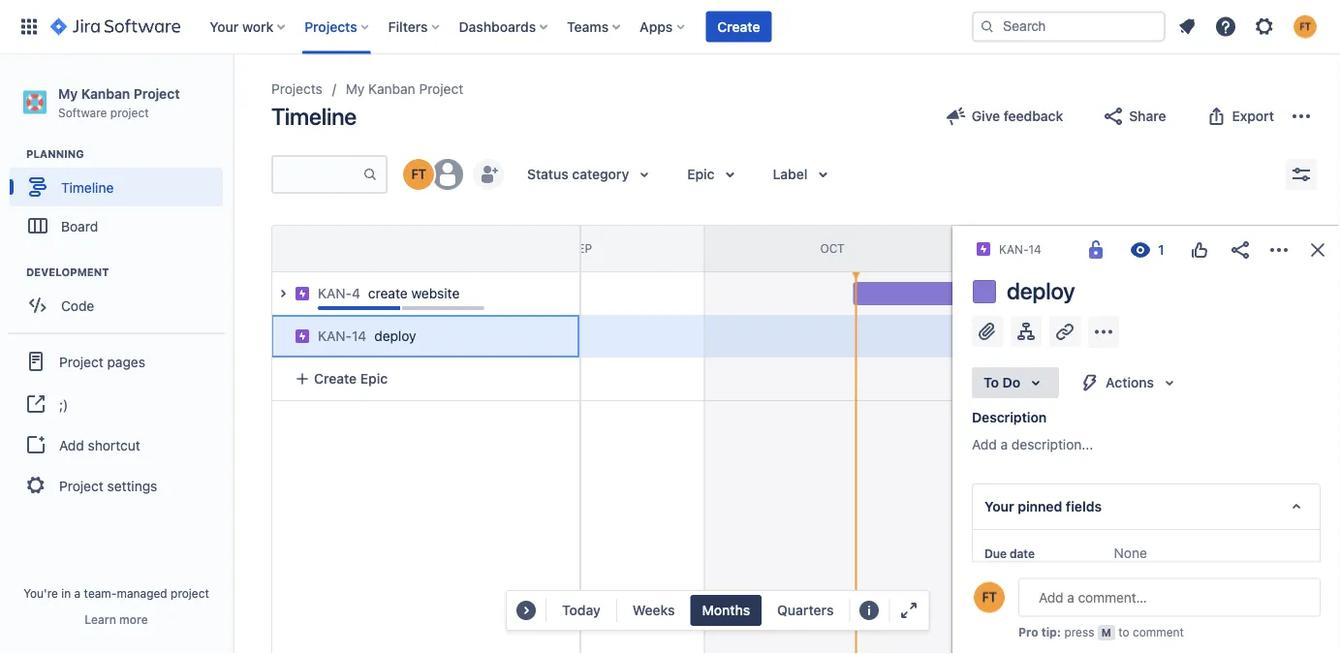 Task type: describe. For each thing, give the bounding box(es) containing it.
unassigned image
[[432, 159, 463, 190]]

kanban for my kanban project
[[368, 81, 415, 97]]

notifications image
[[1175, 15, 1199, 38]]

you're in a team-managed project
[[23, 586, 209, 600]]

epic inside popup button
[[687, 166, 715, 182]]

comment
[[1133, 626, 1184, 639]]

your work
[[210, 18, 273, 34]]

project settings
[[59, 478, 157, 494]]

date
[[1010, 547, 1035, 560]]

create epic
[[314, 371, 388, 387]]

kan-14
[[999, 242, 1042, 256]]

timeline inside planning group
[[61, 179, 114, 195]]

share button
[[1090, 101, 1178, 132]]

your for your pinned fields
[[985, 499, 1014, 515]]

label button
[[761, 159, 846, 190]]

14 for kan-14 deploy
[[352, 328, 367, 344]]

add for add shortcut
[[59, 437, 84, 453]]

today
[[562, 602, 600, 618]]

press
[[1064, 626, 1094, 639]]

share
[[1129, 108, 1166, 124]]

settings
[[107, 478, 157, 494]]

my for my kanban project
[[346, 81, 365, 97]]

feedback
[[1004, 108, 1063, 124]]

projects button
[[299, 11, 377, 42]]

timeline link
[[10, 168, 223, 207]]

development image
[[3, 261, 26, 284]]

planning
[[26, 148, 84, 161]]

status category button
[[516, 159, 668, 190]]

actions button
[[1067, 367, 1193, 398]]

board
[[61, 218, 98, 234]]

1 horizontal spatial timeline
[[271, 103, 357, 130]]

development
[[26, 266, 109, 279]]

code
[[61, 297, 94, 313]]

epic image
[[295, 286, 310, 301]]

due date unpin image
[[1039, 546, 1054, 561]]

teams
[[567, 18, 609, 34]]

my kanban project software project
[[58, 85, 180, 119]]

Add a comment… field
[[1018, 578, 1321, 617]]

create epic button
[[283, 361, 568, 396]]

add app image
[[1092, 320, 1115, 344]]

pinned
[[1018, 499, 1062, 515]]

dashboards button
[[453, 11, 555, 42]]

add for add a description...
[[972, 437, 997, 453]]

enter full screen image
[[897, 599, 921, 622]]

add shortcut
[[59, 437, 140, 453]]

status
[[527, 166, 569, 182]]

filters
[[388, 18, 428, 34]]

learn more
[[85, 612, 148, 626]]

primary element
[[12, 0, 972, 54]]

to
[[984, 375, 999, 391]]

my kanban project
[[346, 81, 463, 97]]

pages
[[107, 353, 145, 369]]

teams button
[[561, 11, 628, 42]]

your for your work
[[210, 18, 239, 34]]

group containing project pages
[[8, 333, 225, 513]]

description...
[[1012, 437, 1093, 453]]

attach image
[[976, 320, 999, 343]]

add a child issue image
[[1015, 320, 1038, 343]]

1 horizontal spatial project
[[171, 586, 209, 600]]

sidebar navigation image
[[211, 78, 254, 116]]

code link
[[10, 286, 223, 325]]

details
[[985, 600, 1030, 616]]

planning group
[[10, 147, 232, 251]]

project pages link
[[8, 340, 225, 383]]

vote options: no one has voted for this issue yet. image
[[1188, 238, 1211, 262]]

pro tip: press m to comment
[[1018, 626, 1184, 639]]

kan-14 deploy
[[318, 328, 416, 344]]

weeks
[[632, 602, 675, 618]]

search image
[[980, 19, 995, 34]]

0 horizontal spatial a
[[74, 586, 81, 600]]

legend image
[[858, 599, 881, 622]]

in
[[61, 586, 71, 600]]

help image
[[1214, 15, 1237, 38]]

team-
[[84, 586, 117, 600]]

appswitcher icon image
[[17, 15, 41, 38]]

profile image of funky town image
[[974, 582, 1005, 613]]

more
[[119, 612, 148, 626]]

website
[[411, 285, 460, 301]]

create for create
[[717, 18, 760, 34]]

Search field
[[972, 11, 1166, 42]]

nov
[[1071, 242, 1096, 255]]

share image
[[1102, 105, 1125, 128]]

1 horizontal spatial a
[[1001, 437, 1008, 453]]

export
[[1232, 108, 1274, 124]]

0 vertical spatial kan-14 link
[[999, 239, 1042, 259]]

export button
[[1193, 101, 1286, 132]]

actions image
[[1267, 238, 1291, 262]]

1 horizontal spatial epic image
[[976, 241, 991, 257]]

pro
[[1018, 626, 1038, 639]]

shortcut
[[88, 437, 140, 453]]

funky town image
[[403, 159, 434, 190]]

projects link
[[271, 78, 322, 101]]

due date
[[985, 547, 1035, 560]]

add people image
[[477, 163, 500, 186]]

my kanban project link
[[346, 78, 463, 101]]

label
[[773, 166, 808, 182]]

apps
[[640, 18, 673, 34]]

1 vertical spatial deploy
[[374, 328, 416, 344]]

months button
[[690, 595, 761, 626]]



Task type: vqa. For each thing, say whether or not it's contained in the screenshot.
'Quarters'
yes



Task type: locate. For each thing, give the bounding box(es) containing it.
kanban down filters
[[368, 81, 415, 97]]

none
[[1114, 545, 1147, 561]]

kan-14 link
[[999, 239, 1042, 259], [318, 327, 367, 346]]

deploy down kan-4 create website
[[374, 328, 416, 344]]

kan- for kan-4 create website
[[318, 285, 352, 301]]

0 vertical spatial epic image
[[976, 241, 991, 257]]

0 horizontal spatial my
[[58, 85, 78, 101]]

1 vertical spatial epic
[[360, 371, 388, 387]]

status category
[[527, 166, 629, 182]]

oct
[[820, 242, 845, 255]]

projects
[[305, 18, 357, 34], [271, 81, 322, 97]]

0 vertical spatial create
[[717, 18, 760, 34]]

add down ;) at the left of the page
[[59, 437, 84, 453]]

epic down kan-14 deploy
[[360, 371, 388, 387]]

add inside button
[[59, 437, 84, 453]]

your left work
[[210, 18, 239, 34]]

0 horizontal spatial project
[[110, 105, 149, 119]]

learn
[[85, 612, 116, 626]]

close image
[[1306, 238, 1329, 262]]

projects for projects popup button
[[305, 18, 357, 34]]

add shortcut button
[[8, 426, 225, 464]]

project right software in the left top of the page
[[110, 105, 149, 119]]

1 add from the left
[[972, 437, 997, 453]]

0 vertical spatial projects
[[305, 18, 357, 34]]

14 for kan-14
[[1029, 242, 1042, 256]]

kan-4 create website
[[318, 285, 460, 301]]

0 vertical spatial deploy
[[1007, 277, 1075, 304]]

0 horizontal spatial add
[[59, 437, 84, 453]]

1 vertical spatial projects
[[271, 81, 322, 97]]

1 horizontal spatial 14
[[1029, 242, 1042, 256]]

timeline up board
[[61, 179, 114, 195]]

view settings image
[[1290, 163, 1313, 186]]

create button
[[706, 11, 772, 42]]

fields
[[1066, 499, 1102, 515]]

1 vertical spatial timeline
[[61, 179, 114, 195]]

weeks button
[[621, 595, 686, 626]]

1 horizontal spatial add
[[972, 437, 997, 453]]

create inside button
[[314, 371, 357, 387]]

banner
[[0, 0, 1340, 54]]

2 add from the left
[[59, 437, 84, 453]]

0 vertical spatial epic
[[687, 166, 715, 182]]

kanban
[[368, 81, 415, 97], [81, 85, 130, 101]]

project down add shortcut
[[59, 478, 103, 494]]

kan-14 link down "kan-4" link
[[318, 327, 367, 346]]

0 horizontal spatial your
[[210, 18, 239, 34]]

planning image
[[3, 143, 26, 166]]

0 vertical spatial a
[[1001, 437, 1008, 453]]

1 horizontal spatial my
[[346, 81, 365, 97]]

1 horizontal spatial kan-14 link
[[999, 239, 1042, 259]]

projects for the projects link
[[271, 81, 322, 97]]

0 horizontal spatial epic
[[360, 371, 388, 387]]

add down 'description'
[[972, 437, 997, 453]]

;)
[[59, 396, 68, 412]]

your pinned fields element
[[972, 484, 1321, 530]]

kan- for kan-14
[[999, 242, 1029, 256]]

create inside button
[[717, 18, 760, 34]]

quarters
[[777, 602, 833, 618]]

0 horizontal spatial deploy
[[374, 328, 416, 344]]

today button
[[550, 595, 612, 626]]

kanban up software in the left top of the page
[[81, 85, 130, 101]]

projects inside popup button
[[305, 18, 357, 34]]

jira software image
[[50, 15, 180, 38], [50, 15, 180, 38]]

4
[[352, 285, 360, 301]]

your left pinned
[[985, 499, 1014, 515]]

1 vertical spatial create
[[314, 371, 357, 387]]

project left sidebar navigation "icon"
[[133, 85, 180, 101]]

my
[[346, 81, 365, 97], [58, 85, 78, 101]]

a
[[1001, 437, 1008, 453], [74, 586, 81, 600]]

to do
[[984, 375, 1021, 391]]

deploy down copy link to issue image
[[1007, 277, 1075, 304]]

0 vertical spatial 14
[[1029, 242, 1042, 256]]

0 horizontal spatial kan-14 link
[[318, 327, 367, 346]]

0 horizontal spatial 14
[[352, 328, 367, 344]]

your pinned fields
[[985, 499, 1102, 515]]

your profile and settings image
[[1294, 15, 1317, 38]]

kan- for kan-14 deploy
[[318, 328, 352, 344]]

projects right sidebar navigation "icon"
[[271, 81, 322, 97]]

epic image left kan-14
[[976, 241, 991, 257]]

0 horizontal spatial kanban
[[81, 85, 130, 101]]

my inside the my kanban project software project
[[58, 85, 78, 101]]

apps button
[[634, 11, 692, 42]]

kanban inside the my kanban project software project
[[81, 85, 130, 101]]

quarters button
[[765, 595, 845, 626]]

do
[[1003, 375, 1021, 391]]

project
[[110, 105, 149, 119], [171, 586, 209, 600]]

tip:
[[1041, 626, 1061, 639]]

0 vertical spatial project
[[110, 105, 149, 119]]

give feedback button
[[933, 101, 1075, 132]]

0 horizontal spatial timeline
[[61, 179, 114, 195]]

work
[[242, 18, 273, 34]]

timeline down the projects link
[[271, 103, 357, 130]]

project right managed
[[171, 586, 209, 600]]

2 vertical spatial kan-
[[318, 328, 352, 344]]

group
[[8, 333, 225, 513]]

14 down 4 at left
[[352, 328, 367, 344]]

m
[[1102, 626, 1111, 639]]

1 vertical spatial epic image
[[295, 328, 310, 344]]

development group
[[10, 265, 232, 331]]

my for my kanban project software project
[[58, 85, 78, 101]]

14
[[1029, 242, 1042, 256], [352, 328, 367, 344]]

1 vertical spatial kan-14 link
[[318, 327, 367, 346]]

create
[[368, 285, 408, 301]]

create right apps "dropdown button"
[[717, 18, 760, 34]]

details element
[[972, 585, 1321, 632]]

1 horizontal spatial your
[[985, 499, 1014, 515]]

project settings link
[[8, 464, 225, 507]]

filters button
[[382, 11, 447, 42]]

1 vertical spatial 14
[[352, 328, 367, 344]]

epic image
[[976, 241, 991, 257], [295, 328, 310, 344]]

months
[[702, 602, 750, 618]]

show child issues image
[[271, 282, 295, 305]]

epic inside button
[[360, 371, 388, 387]]

create down kan-14 deploy
[[314, 371, 357, 387]]

your inside popup button
[[210, 18, 239, 34]]

1 vertical spatial a
[[74, 586, 81, 600]]

0 vertical spatial your
[[210, 18, 239, 34]]

0 vertical spatial kan-
[[999, 242, 1029, 256]]

kan-14 link left nov
[[999, 239, 1042, 259]]

1 vertical spatial your
[[985, 499, 1014, 515]]

create
[[717, 18, 760, 34], [314, 371, 357, 387]]

add
[[972, 437, 997, 453], [59, 437, 84, 453]]

1 horizontal spatial deploy
[[1007, 277, 1075, 304]]

kan-
[[999, 242, 1029, 256], [318, 285, 352, 301], [318, 328, 352, 344]]

project down 'filters' 'dropdown button'
[[419, 81, 463, 97]]

kan- right epic icon
[[318, 285, 352, 301]]

category
[[572, 166, 629, 182]]

share image
[[1229, 238, 1252, 262]]

you're
[[23, 586, 58, 600]]

sep
[[570, 242, 592, 255]]

;) link
[[8, 383, 225, 426]]

banner containing your work
[[0, 0, 1340, 54]]

managed
[[117, 586, 167, 600]]

0 horizontal spatial create
[[314, 371, 357, 387]]

to do button
[[972, 367, 1059, 398]]

timeline
[[271, 103, 357, 130], [61, 179, 114, 195]]

epic left label
[[687, 166, 715, 182]]

deploy
[[1007, 277, 1075, 304], [374, 328, 416, 344]]

kan-4 link
[[318, 284, 360, 303]]

create for create epic
[[314, 371, 357, 387]]

projects up the projects link
[[305, 18, 357, 34]]

board link
[[10, 207, 223, 245]]

dec
[[1323, 242, 1340, 255]]

0 horizontal spatial epic image
[[295, 328, 310, 344]]

your
[[210, 18, 239, 34], [985, 499, 1014, 515]]

project pages
[[59, 353, 145, 369]]

learn more button
[[85, 611, 148, 627]]

1 horizontal spatial epic
[[687, 166, 715, 182]]

project inside the my kanban project software project
[[133, 85, 180, 101]]

my right the projects link
[[346, 81, 365, 97]]

1 horizontal spatial kanban
[[368, 81, 415, 97]]

epic image down epic icon
[[295, 328, 310, 344]]

copy link to issue image
[[1038, 241, 1053, 257]]

give feedback
[[972, 108, 1063, 124]]

0 vertical spatial timeline
[[271, 103, 357, 130]]

1 horizontal spatial create
[[717, 18, 760, 34]]

export icon image
[[1205, 105, 1228, 128]]

give
[[972, 108, 1000, 124]]

kan- down "kan-4" link
[[318, 328, 352, 344]]

link issues, web pages, and more image
[[1053, 320, 1077, 343]]

epic button
[[676, 159, 753, 190]]

kanban for my kanban project software project
[[81, 85, 130, 101]]

my up software in the left top of the page
[[58, 85, 78, 101]]

1 vertical spatial kan-
[[318, 285, 352, 301]]

your work button
[[204, 11, 293, 42]]

a down 'description'
[[1001, 437, 1008, 453]]

a right in
[[74, 586, 81, 600]]

Search timeline text field
[[273, 157, 362, 192]]

software
[[58, 105, 107, 119]]

14 left nov
[[1029, 242, 1042, 256]]

actions
[[1106, 375, 1154, 391]]

to
[[1118, 626, 1129, 639]]

edit color, purple selected image
[[973, 280, 996, 303]]

project left pages
[[59, 353, 103, 369]]

add a description...
[[972, 437, 1093, 453]]

kan- left copy link to issue image
[[999, 242, 1029, 256]]

project inside the my kanban project software project
[[110, 105, 149, 119]]

1 vertical spatial project
[[171, 586, 209, 600]]

due
[[985, 547, 1007, 560]]

settings image
[[1253, 15, 1276, 38]]



